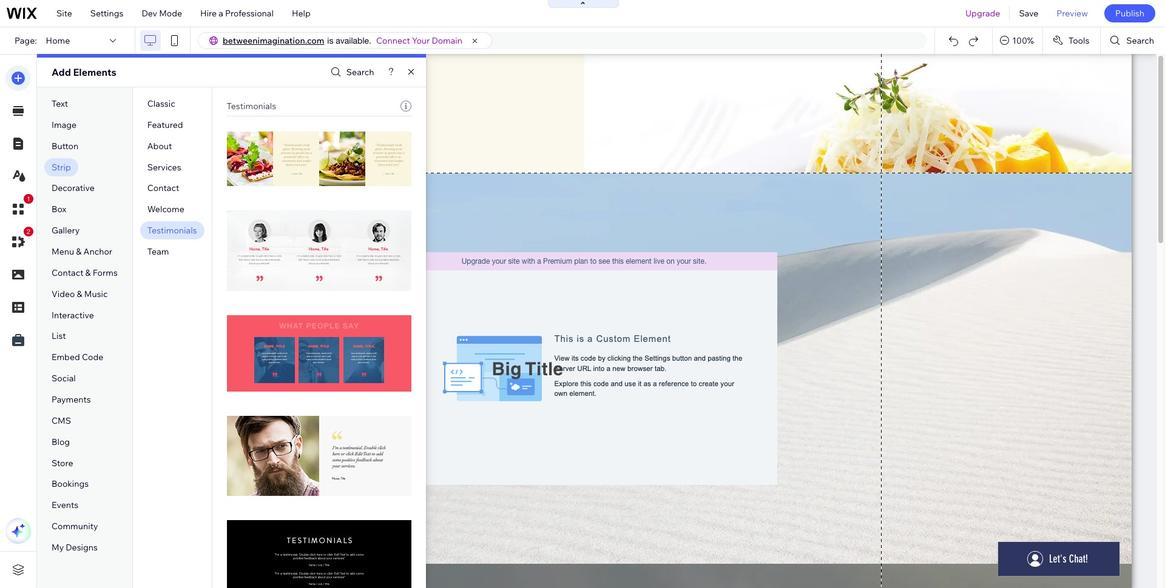 Task type: vqa. For each thing, say whether or not it's contained in the screenshot.
Bottom
no



Task type: describe. For each thing, give the bounding box(es) containing it.
my designs
[[52, 543, 98, 554]]

contact for contact
[[147, 183, 179, 194]]

1 horizontal spatial search button
[[1101, 27, 1165, 54]]

publish
[[1115, 8, 1145, 19]]

hire
[[200, 8, 217, 19]]

welcome
[[147, 204, 184, 215]]

tools
[[1069, 35, 1090, 46]]

payments
[[52, 395, 91, 405]]

is
[[327, 36, 333, 46]]

social
[[52, 373, 76, 384]]

team
[[147, 246, 169, 257]]

menu
[[52, 246, 74, 257]]

betweenimagination.com
[[223, 35, 324, 46]]

professional
[[225, 8, 274, 19]]

featured
[[147, 119, 183, 130]]

embed code
[[52, 352, 103, 363]]

preview button
[[1048, 0, 1097, 27]]

0 horizontal spatial search button
[[328, 63, 374, 81]]

0 vertical spatial testimonials
[[227, 101, 276, 111]]

dev
[[142, 8, 157, 19]]

cms
[[52, 416, 71, 427]]

add
[[52, 66, 71, 78]]

hire a professional
[[200, 8, 274, 19]]

connect
[[376, 35, 410, 46]]

mode
[[159, 8, 182, 19]]

embed
[[52, 352, 80, 363]]

events
[[52, 500, 78, 511]]

list
[[52, 331, 66, 342]]

is available. connect your domain
[[327, 35, 463, 46]]

image
[[52, 119, 77, 130]]

blog
[[52, 437, 70, 448]]



Task type: locate. For each thing, give the bounding box(es) containing it.
0 vertical spatial search
[[1127, 35, 1154, 46]]

video
[[52, 289, 75, 300]]

dev mode
[[142, 8, 182, 19]]

community
[[52, 521, 98, 532]]

& right menu
[[76, 246, 82, 257]]

1 vertical spatial search
[[346, 67, 374, 78]]

0 horizontal spatial search
[[346, 67, 374, 78]]

gallery
[[52, 225, 80, 236]]

& for video
[[77, 289, 82, 300]]

code
[[82, 352, 103, 363]]

1 horizontal spatial testimonials
[[227, 101, 276, 111]]

forms
[[93, 268, 118, 279]]

2 button
[[5, 227, 33, 255]]

0 vertical spatial contact
[[147, 183, 179, 194]]

video & music
[[52, 289, 108, 300]]

save
[[1019, 8, 1039, 19]]

contact for contact & forms
[[52, 268, 83, 279]]

2
[[27, 228, 30, 235]]

contact
[[147, 183, 179, 194], [52, 268, 83, 279]]

publish button
[[1105, 4, 1156, 22]]

add elements
[[52, 66, 116, 78]]

menu & anchor
[[52, 246, 112, 257]]

0 horizontal spatial testimonials
[[147, 225, 197, 236]]

0 vertical spatial &
[[76, 246, 82, 257]]

1 vertical spatial search button
[[328, 63, 374, 81]]

1 horizontal spatial search
[[1127, 35, 1154, 46]]

upgrade
[[966, 8, 1000, 19]]

& left 'forms'
[[85, 268, 91, 279]]

1 vertical spatial &
[[85, 268, 91, 279]]

home
[[46, 35, 70, 46]]

anchor
[[83, 246, 112, 257]]

decorative
[[52, 183, 95, 194]]

elements
[[73, 66, 116, 78]]

domain
[[432, 35, 463, 46]]

designs
[[66, 543, 98, 554]]

tools button
[[1043, 27, 1101, 54]]

store
[[52, 458, 73, 469]]

contact & forms
[[52, 268, 118, 279]]

contact down services
[[147, 183, 179, 194]]

& right video
[[77, 289, 82, 300]]

site
[[56, 8, 72, 19]]

bookings
[[52, 479, 89, 490]]

search down 'available.'
[[346, 67, 374, 78]]

& for menu
[[76, 246, 82, 257]]

1 horizontal spatial contact
[[147, 183, 179, 194]]

contact up video
[[52, 268, 83, 279]]

your
[[412, 35, 430, 46]]

search down the publish button
[[1127, 35, 1154, 46]]

services
[[147, 162, 181, 173]]

1 vertical spatial contact
[[52, 268, 83, 279]]

settings
[[90, 8, 123, 19]]

1
[[27, 195, 30, 203]]

0 horizontal spatial contact
[[52, 268, 83, 279]]

available.
[[336, 36, 371, 46]]

help
[[292, 8, 311, 19]]

100% button
[[993, 27, 1043, 54]]

100%
[[1012, 35, 1034, 46]]

search
[[1127, 35, 1154, 46], [346, 67, 374, 78]]

interactive
[[52, 310, 94, 321]]

2 vertical spatial &
[[77, 289, 82, 300]]

classic
[[147, 98, 175, 109]]

save button
[[1010, 0, 1048, 27]]

search button down publish
[[1101, 27, 1165, 54]]

&
[[76, 246, 82, 257], [85, 268, 91, 279], [77, 289, 82, 300]]

strip
[[52, 162, 71, 173]]

a
[[219, 8, 223, 19]]

button
[[52, 141, 78, 152]]

preview
[[1057, 8, 1088, 19]]

search button
[[1101, 27, 1165, 54], [328, 63, 374, 81]]

1 vertical spatial testimonials
[[147, 225, 197, 236]]

box
[[52, 204, 66, 215]]

testimonials
[[227, 101, 276, 111], [147, 225, 197, 236]]

music
[[84, 289, 108, 300]]

my
[[52, 543, 64, 554]]

about
[[147, 141, 172, 152]]

1 button
[[5, 194, 33, 222]]

& for contact
[[85, 268, 91, 279]]

search button down 'available.'
[[328, 63, 374, 81]]

0 vertical spatial search button
[[1101, 27, 1165, 54]]

text
[[52, 98, 68, 109]]



